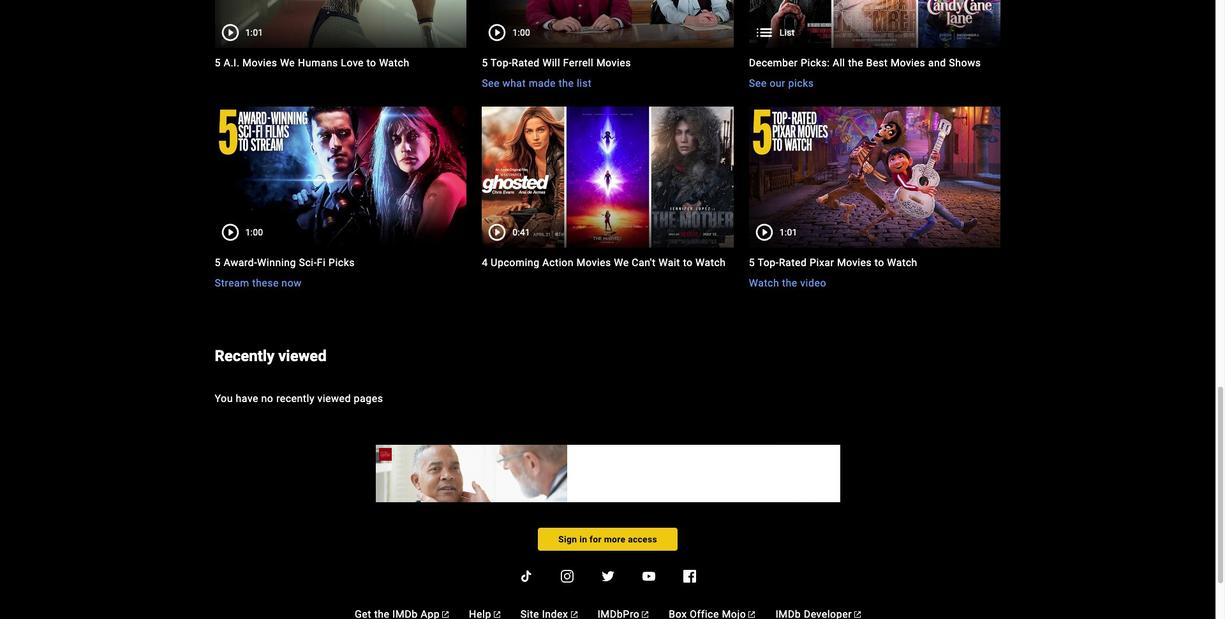 Task type: vqa. For each thing, say whether or not it's contained in the screenshot.
don't Rate
no



Task type: locate. For each thing, give the bounding box(es) containing it.
1 see from the left
[[482, 77, 500, 89]]

5 a.i. movies we humans love to watch group
[[215, 0, 467, 91]]

1 vertical spatial 1:01
[[780, 228, 798, 238]]

all
[[833, 56, 846, 69]]

the
[[848, 56, 864, 69], [559, 77, 574, 89], [782, 277, 798, 289]]

0 vertical spatial viewed
[[278, 348, 327, 365]]

we left humans
[[280, 56, 295, 69]]

main content
[[0, 0, 1216, 332]]

0 horizontal spatial 1:01 link
[[215, 0, 467, 48]]

these
[[252, 277, 279, 289]]

have
[[236, 393, 259, 405]]

2 see from the left
[[749, 77, 767, 89]]

5 launch inline image from the left
[[749, 612, 755, 618]]

see left what
[[482, 77, 500, 89]]

in
[[580, 534, 587, 545]]

see our picks
[[749, 77, 814, 89]]

5 top-rated pixar movies to watch
[[749, 257, 918, 269]]

recently
[[215, 348, 275, 365]]

4
[[482, 257, 488, 269]]

2 horizontal spatial the
[[848, 56, 864, 69]]

5 award-winning sci-fi picks
[[215, 257, 355, 269]]

see left our
[[749, 77, 767, 89]]

the left the list
[[559, 77, 574, 89]]

the right all
[[848, 56, 864, 69]]

0 vertical spatial the
[[848, 56, 864, 69]]

twitter image
[[600, 569, 616, 584]]

watch the video
[[749, 277, 827, 289]]

to right love
[[367, 56, 376, 69]]

we left can't
[[614, 257, 629, 269]]

viewed up you have no recently viewed pages
[[278, 348, 327, 365]]

group
[[482, 0, 734, 91], [749, 0, 1001, 91], [215, 106, 467, 291], [749, 106, 1001, 291]]

5
[[215, 56, 221, 69], [482, 56, 488, 69], [215, 257, 221, 269], [749, 257, 755, 269]]

list
[[780, 27, 795, 37]]

0 horizontal spatial we
[[280, 56, 295, 69]]

0 vertical spatial we
[[280, 56, 295, 69]]

5 left award-
[[215, 257, 221, 269]]

1 horizontal spatial we
[[614, 257, 629, 269]]

1:01 for 5 a.i. movies we humans love to watch image
[[245, 27, 263, 37]]

group containing december picks: all the best movies and shows
[[749, 0, 1001, 91]]

see for see what made the list
[[482, 77, 500, 89]]

1 vertical spatial 1:01 group
[[749, 106, 1001, 248]]

1 horizontal spatial 1:00
[[513, 27, 530, 37]]

1 vertical spatial 1:00 group
[[215, 106, 467, 248]]

0 horizontal spatial to
[[367, 56, 376, 69]]

2 vertical spatial the
[[782, 277, 798, 289]]

1:01 link
[[215, 0, 467, 48], [749, 106, 1001, 248]]

1:00 up award-
[[245, 228, 263, 238]]

the left the video
[[782, 277, 798, 289]]

to right wait
[[683, 257, 693, 269]]

1:01 group
[[215, 0, 467, 48], [749, 106, 1001, 248]]

humans
[[298, 56, 338, 69]]

5 a.i. movies we humans love to watch
[[215, 56, 410, 69]]

1 vertical spatial rated
[[779, 257, 807, 269]]

0 horizontal spatial 1:01
[[245, 27, 263, 37]]

1 horizontal spatial 1:00 link
[[482, 0, 734, 48]]

1:00 up 5 top-rated will ferrell movies
[[513, 27, 530, 37]]

1 horizontal spatial to
[[683, 257, 693, 269]]

winning
[[257, 257, 296, 269]]

1:00 link
[[482, 0, 734, 48], [215, 106, 467, 248]]

5 top-rated will ferrell movies to watch image
[[482, 0, 734, 48]]

group containing 5 top-rated will ferrell movies
[[482, 0, 734, 91]]

4 upcoming action movies we can't wait to watch group
[[482, 106, 734, 291]]

0 vertical spatial top-
[[491, 56, 512, 69]]

can't
[[632, 257, 656, 269]]

pixar
[[810, 257, 835, 269]]

the for list
[[559, 77, 574, 89]]

watch
[[379, 56, 410, 69], [696, 257, 726, 269], [887, 257, 918, 269], [749, 277, 780, 289]]

1 horizontal spatial top-
[[758, 257, 779, 269]]

ferrell
[[563, 56, 594, 69]]

1:01
[[245, 27, 263, 37], [780, 228, 798, 238]]

1 horizontal spatial see
[[749, 77, 767, 89]]

5 top-rated pixar movies to watch image
[[749, 106, 1001, 248]]

1 horizontal spatial 1:01
[[780, 228, 798, 238]]

1 vertical spatial 1:00
[[245, 228, 263, 238]]

1 horizontal spatial rated
[[779, 257, 807, 269]]

top- up watch the video
[[758, 257, 779, 269]]

december picks: all the best movies and shows
[[749, 56, 981, 69]]

wait
[[659, 257, 680, 269]]

5 inside 5 top-rated pixar movies to watch link
[[749, 257, 755, 269]]

0 vertical spatial rated
[[512, 56, 540, 69]]

list group
[[749, 0, 1001, 48]]

1:01 inside group
[[780, 228, 798, 238]]

1:01 inside 5 a.i. movies we humans love to watch group
[[245, 27, 263, 37]]

1 vertical spatial top-
[[758, 257, 779, 269]]

0 horizontal spatial 1:00 link
[[215, 106, 467, 248]]

list link
[[749, 0, 1001, 48]]

1 vertical spatial 1:00 link
[[215, 106, 467, 248]]

recently viewed
[[215, 348, 327, 365]]

1 vertical spatial 1:01 link
[[749, 106, 1001, 248]]

rated up watch the video
[[779, 257, 807, 269]]

we
[[280, 56, 295, 69], [614, 257, 629, 269]]

more
[[604, 534, 626, 545]]

4 upcoming action movies we can't wait to watch
[[482, 257, 726, 269]]

viewed left pages
[[318, 393, 351, 405]]

movies
[[243, 56, 277, 69], [597, 56, 631, 69], [891, 56, 926, 69], [577, 257, 611, 269], [837, 257, 872, 269]]

we inside 4 upcoming action movies we can't wait to watch link
[[614, 257, 629, 269]]

0 horizontal spatial top-
[[491, 56, 512, 69]]

1 vertical spatial we
[[614, 257, 629, 269]]

to right pixar
[[875, 257, 885, 269]]

stream these now
[[215, 277, 302, 289]]

2 horizontal spatial to
[[875, 257, 885, 269]]

1:00
[[513, 27, 530, 37], [245, 228, 263, 238]]

0 vertical spatial 1:00 link
[[482, 0, 734, 48]]

tiktok image
[[519, 569, 534, 584]]

1:00 group
[[482, 0, 734, 48], [215, 106, 467, 248]]

movies right ferrell
[[597, 56, 631, 69]]

0 horizontal spatial the
[[559, 77, 574, 89]]

0 vertical spatial 1:01 link
[[215, 0, 467, 48]]

1 horizontal spatial 1:01 link
[[749, 106, 1001, 248]]

1 horizontal spatial 1:01 group
[[749, 106, 1001, 248]]

sign in for more access
[[559, 534, 657, 545]]

top- up what
[[491, 56, 512, 69]]

0 horizontal spatial rated
[[512, 56, 540, 69]]

5 left a.i.
[[215, 56, 221, 69]]

1 horizontal spatial the
[[782, 277, 798, 289]]

viewed
[[278, 348, 327, 365], [318, 393, 351, 405]]

0 horizontal spatial 1:01 group
[[215, 0, 467, 48]]

0 vertical spatial 1:00 group
[[482, 0, 734, 48]]

5 inside the 5 a.i. movies we humans love to watch link
[[215, 56, 221, 69]]

rated for what
[[512, 56, 540, 69]]

see
[[482, 77, 500, 89], [749, 77, 767, 89]]

1:01 link for 5 a.i. movies we humans love to watch group
[[215, 0, 467, 48]]

our
[[770, 77, 786, 89]]

access
[[628, 534, 657, 545]]

1 vertical spatial the
[[559, 77, 574, 89]]

0 vertical spatial 1:01
[[245, 27, 263, 37]]

movies right action
[[577, 257, 611, 269]]

0 vertical spatial 1:00
[[513, 27, 530, 37]]

1 horizontal spatial 1:00 group
[[482, 0, 734, 48]]

to inside 4 upcoming action movies we can't wait to watch link
[[683, 257, 693, 269]]

0 horizontal spatial 1:00 group
[[215, 106, 467, 248]]

rated
[[512, 56, 540, 69], [779, 257, 807, 269]]

5 inside 5 award-winning sci-fi picks link
[[215, 257, 221, 269]]

to
[[367, 56, 376, 69], [683, 257, 693, 269], [875, 257, 885, 269]]

best
[[867, 56, 888, 69]]

0 vertical spatial 1:01 group
[[215, 0, 467, 48]]

top- for see
[[491, 56, 512, 69]]

5 for 5 a.i. movies we humans love to watch
[[215, 56, 221, 69]]

1:01 for 5 top-rated pixar movies to watch image
[[780, 228, 798, 238]]

no
[[261, 393, 273, 405]]

5 inside 5 top-rated will ferrell movies link
[[482, 56, 488, 69]]

0 horizontal spatial see
[[482, 77, 500, 89]]

launch inline image
[[442, 612, 449, 618], [494, 612, 500, 618], [571, 612, 577, 618], [642, 612, 649, 618], [749, 612, 755, 618], [855, 612, 861, 618]]

will
[[543, 56, 561, 69]]

see what made the list button
[[482, 76, 592, 91]]

what
[[503, 77, 526, 89]]

0 horizontal spatial 1:00
[[245, 228, 263, 238]]

top-
[[491, 56, 512, 69], [758, 257, 779, 269]]

rated up see what made the list
[[512, 56, 540, 69]]

5 up watch the video
[[749, 257, 755, 269]]

5 up see what made the list
[[482, 56, 488, 69]]

sci-
[[299, 257, 317, 269]]



Task type: describe. For each thing, give the bounding box(es) containing it.
love
[[341, 56, 364, 69]]

picks:
[[801, 56, 830, 69]]

sign in for more access button
[[538, 528, 678, 551]]

5 top-rated will ferrell movies link
[[482, 55, 734, 71]]

top- for watch
[[758, 257, 779, 269]]

1:00 group for picks
[[215, 106, 467, 248]]

0:41 group
[[482, 106, 734, 248]]

made
[[529, 77, 556, 89]]

0:41 link
[[482, 106, 734, 248]]

the for best
[[848, 56, 864, 69]]

youtube image
[[641, 569, 656, 584]]

to inside the 5 a.i. movies we humans love to watch link
[[367, 56, 376, 69]]

to inside 5 top-rated pixar movies to watch link
[[875, 257, 885, 269]]

1:00 group for movies
[[482, 0, 734, 48]]

facebook image
[[682, 569, 697, 584]]

1:00 for rated
[[513, 27, 530, 37]]

pages
[[354, 393, 383, 405]]

now
[[282, 277, 302, 289]]

our favorite women action heroes in 2023 image
[[482, 106, 734, 248]]

5 top-rated pixar movies to watch link
[[749, 256, 1001, 271]]

fi
[[317, 257, 326, 269]]

1:00 link for picks
[[215, 106, 467, 248]]

1 launch inline image from the left
[[442, 612, 449, 618]]

1:01 group for group containing 5 top-rated pixar movies to watch
[[749, 106, 1001, 248]]

production art image
[[749, 0, 1001, 48]]

5 for 5 top-rated will ferrell movies
[[482, 56, 488, 69]]

5 award-winning sci-fi films to stream image
[[215, 106, 467, 248]]

5 top-rated will ferrell movies
[[482, 56, 631, 69]]

picks
[[329, 257, 355, 269]]

rated for the
[[779, 257, 807, 269]]

sign
[[559, 534, 577, 545]]

a.i.
[[224, 56, 240, 69]]

group containing 5 top-rated pixar movies to watch
[[749, 106, 1001, 291]]

you have no recently viewed pages
[[215, 393, 383, 405]]

5 a.i. movies we humans love to watch image
[[215, 0, 467, 48]]

december
[[749, 56, 798, 69]]

video
[[801, 277, 827, 289]]

december picks: all the best movies and shows link
[[749, 55, 1001, 71]]

action
[[543, 257, 574, 269]]

movies right a.i.
[[243, 56, 277, 69]]

recently
[[276, 393, 315, 405]]

stream
[[215, 277, 249, 289]]

watch inside button
[[749, 277, 780, 289]]

5 award-winning sci-fi picks link
[[215, 256, 467, 271]]

1:00 link for movies
[[482, 0, 734, 48]]

group containing 5 award-winning sci-fi picks
[[215, 106, 467, 291]]

1:01 group for 5 a.i. movies we humans love to watch group
[[215, 0, 467, 48]]

picks
[[789, 77, 814, 89]]

see for see our picks
[[749, 77, 767, 89]]

4 upcoming action movies we can't wait to watch link
[[482, 256, 734, 271]]

0:41
[[513, 228, 530, 238]]

stream these now button
[[215, 276, 302, 291]]

movies left and
[[891, 56, 926, 69]]

list
[[577, 77, 592, 89]]

instagram image
[[559, 569, 575, 584]]

we inside the 5 a.i. movies we humans love to watch link
[[280, 56, 295, 69]]

watch the video button
[[749, 276, 827, 291]]

see what made the list
[[482, 77, 592, 89]]

see our picks button
[[749, 76, 814, 91]]

6 launch inline image from the left
[[855, 612, 861, 618]]

shows
[[949, 56, 981, 69]]

4 launch inline image from the left
[[642, 612, 649, 618]]

1 vertical spatial viewed
[[318, 393, 351, 405]]

movies right pixar
[[837, 257, 872, 269]]

2 launch inline image from the left
[[494, 612, 500, 618]]

and
[[929, 56, 946, 69]]

you
[[215, 393, 233, 405]]

advertisement region
[[376, 445, 840, 503]]

3 launch inline image from the left
[[571, 612, 577, 618]]

5 for 5 award-winning sci-fi picks
[[215, 257, 221, 269]]

main content containing 5 a.i. movies we humans love to watch
[[0, 0, 1216, 332]]

for
[[590, 534, 602, 545]]

5 a.i. movies we humans love to watch link
[[215, 55, 467, 71]]

upcoming
[[491, 257, 540, 269]]

5 for 5 top-rated pixar movies to watch
[[749, 257, 755, 269]]

1:00 for winning
[[245, 228, 263, 238]]

1:01 link for group containing 5 top-rated pixar movies to watch
[[749, 106, 1001, 248]]

award-
[[224, 257, 257, 269]]



